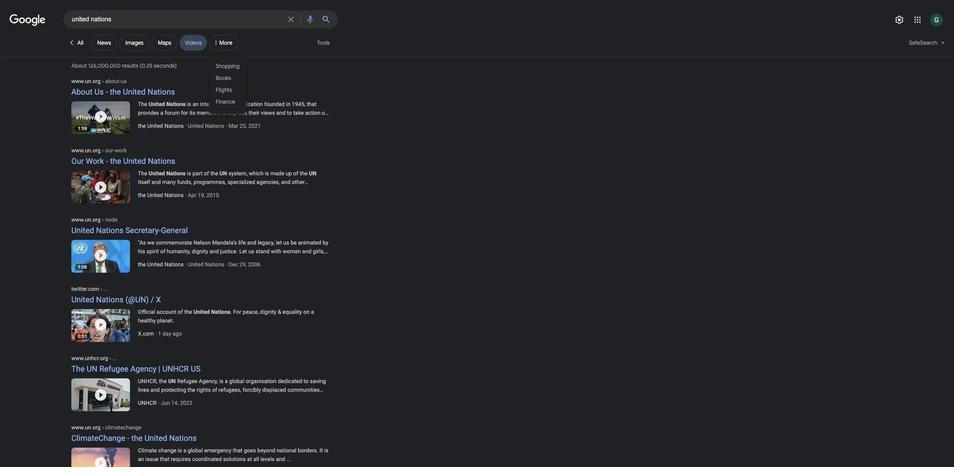 Task type: locate. For each thing, give the bounding box(es) containing it.
about-
[[105, 78, 121, 84]]

on right action
[[322, 110, 328, 116]]

www.un.org inside › climatechange text box
[[71, 425, 101, 431]]

· left apr
[[185, 192, 186, 199]]

to down "in"
[[287, 110, 292, 116]]

none text field up climatechange
[[71, 425, 141, 431]]

None text field
[[71, 78, 127, 84], [71, 355, 117, 362]]

› climatechange text field
[[101, 425, 141, 431]]

the un refugee agency | unhcr us
[[71, 365, 201, 374]]

0 vertical spatial dignity
[[192, 249, 208, 255]]

www.un.org inside › node text box
[[71, 217, 101, 223]]

refugee down us
[[177, 379, 197, 385]]

change
[[158, 448, 176, 454]]

nations
[[148, 87, 175, 97], [166, 101, 186, 107], [164, 123, 184, 129], [205, 123, 224, 129], [148, 157, 175, 166], [166, 170, 186, 177], [164, 192, 184, 199], [96, 226, 123, 235], [164, 262, 184, 268], [205, 262, 224, 268], [96, 295, 123, 305], [211, 309, 230, 316], [169, 434, 197, 444]]

other
[[292, 179, 305, 186]]

› inside › node text box
[[102, 217, 104, 223]]

of inside "as we commemorate nelson mandela's life and legacy, let us be animated by his spirit of humanity, dignity and justice. let us stand with women and girls, young ... the united nations · united nations · dec 29, 2006
[[160, 249, 165, 255]]

on inside . for peace, dignity & equality on a healthy planet.
[[303, 309, 310, 316]]

refugee
[[99, 365, 128, 374], [177, 379, 197, 385]]

to inside refugee agency, is a global organisation dedicated to saving lives and protecting the rights of refugees, forcibly displaced communities and ...
[[304, 379, 309, 385]]

none text field › node
[[71, 216, 117, 223]]

dignity left & on the bottom left of the page
[[260, 309, 277, 316]]

None search field
[[0, 10, 338, 29]]

united up many
[[149, 170, 165, 177]]

none text field for climatechange - the united nations
[[71, 425, 141, 431]]

› for united nations (@un) / x
[[101, 286, 102, 293]]

www.un.org up climatechange
[[71, 425, 101, 431]]

young ...
[[138, 257, 159, 264]]

›
[[102, 78, 104, 84], [102, 147, 104, 154], [102, 217, 104, 223], [101, 286, 102, 293], [110, 356, 111, 362], [102, 425, 104, 431]]

of down agency,
[[212, 387, 217, 394]]

a down the united nations
[[160, 110, 163, 116]]

2 horizontal spatial to
[[304, 379, 309, 385]]

0 vertical spatial about
[[71, 62, 87, 69]]

for
[[181, 110, 188, 116]]

none text field down 0:51
[[71, 355, 117, 362]]

us right let at the bottom left of page
[[248, 249, 254, 255]]

1 vertical spatial none text field
[[71, 355, 117, 362]]

views
[[261, 110, 275, 116]]

and ... inside climate change is a global emergency that goes beyond national borders. it is an issue that requires coordinated solutions at all levels and ...
[[276, 457, 291, 463]]

action
[[305, 110, 320, 116]]

2 none text field from the top
[[71, 355, 117, 362]]

global for requires
[[188, 448, 203, 454]]

and ... down the lives at bottom left
[[138, 396, 153, 402]]

... for un
[[113, 356, 117, 362]]

for
[[233, 309, 241, 316]]

that down change
[[160, 457, 170, 463]]

0 horizontal spatial on
[[303, 309, 310, 316]]

› left "our-"
[[102, 147, 104, 154]]

· down for
[[185, 123, 186, 129]]

3 www.un.org from the top
[[71, 217, 101, 223]]

/
[[151, 295, 154, 305]]

0 vertical spatial an
[[193, 101, 199, 107]]

is up requires
[[178, 448, 182, 454]]

› inside › ... text box
[[101, 286, 102, 293]]

about down all
[[71, 62, 87, 69]]

› right 'www.unhcr.org' at the bottom of page
[[110, 356, 111, 362]]

menu
[[209, 54, 246, 114]]

that up solutions
[[233, 448, 242, 454]]

itself
[[138, 179, 150, 186]]

1:06
[[78, 265, 87, 270]]

of right up
[[293, 170, 298, 177]]

www.un.org inside › our-work text box
[[71, 147, 101, 154]]

refugee agency, is a global organisation dedicated to saving lives and protecting the rights of refugees, forcibly displaced communities and ...
[[138, 379, 326, 402]]

climate
[[138, 448, 157, 454]]

none text field up the work
[[71, 147, 127, 154]]

tools button
[[313, 35, 333, 51]]

|
[[158, 365, 160, 374]]

1 horizontal spatial refugee
[[177, 379, 197, 385]]

2 horizontal spatial us
[[283, 240, 289, 246]]

search by voice image
[[306, 15, 315, 24]]

1 vertical spatial refugee
[[177, 379, 197, 385]]

0 vertical spatial us
[[121, 78, 127, 84]]

2 none text field from the top
[[71, 216, 117, 223]]

be
[[291, 240, 297, 246]]

let
[[276, 240, 282, 246]]

0 horizontal spatial us
[[121, 78, 127, 84]]

1 horizontal spatial that
[[233, 448, 242, 454]]

the down "|"
[[159, 379, 167, 385]]

- for work
[[106, 157, 108, 166]]

the down 'www.unhcr.org' at the bottom of page
[[71, 365, 85, 374]]

global inside climate change is a global emergency that goes beyond national borders. it is an issue that requires coordinated solutions at all levels and ...
[[188, 448, 203, 454]]

emergency
[[204, 448, 231, 454]]

1 vertical spatial the
[[138, 170, 147, 177]]

the up "programmes,"
[[210, 170, 218, 177]]

0 vertical spatial ...
[[104, 286, 108, 293]]

(@un)
[[125, 295, 149, 305]]

the for the united nations is part of the un system, which is made up of the un itself and many funds, programmes, specialized agencies, and other organizations. the united nations · apr 19, 2015
[[138, 170, 147, 177]]

that up action
[[307, 101, 317, 107]]

1 horizontal spatial global
[[229, 379, 244, 385]]

that inside is an international organization founded in 1945, that provides a forum for its members to express their views and to take action on the ...
[[307, 101, 317, 107]]

› inside › our-work text box
[[102, 147, 104, 154]]

the inside the united nations is part of the un system, which is made up of the un itself and many funds, programmes, specialized agencies, and other organizations. the united nations · apr 19, 2015
[[138, 170, 147, 177]]

·
[[185, 123, 186, 129], [226, 123, 227, 129], [185, 192, 186, 199], [185, 262, 186, 268], [226, 262, 227, 268], [155, 331, 157, 337], [158, 400, 159, 407]]

www.un.org up our
[[71, 147, 101, 154]]

... up the un refugee agency | unhcr us
[[113, 356, 117, 362]]

united down twitter.com
[[71, 295, 94, 305]]

of inside refugee agency, is a global organisation dedicated to saving lives and protecting the rights of refugees, forcibly displaced communities and ...
[[212, 387, 217, 394]]

nelson
[[193, 240, 211, 246]]

1 horizontal spatial to
[[287, 110, 292, 116]]

0 vertical spatial and ...
[[138, 396, 153, 402]]

0 horizontal spatial dignity
[[192, 249, 208, 255]]

a right equality
[[311, 309, 314, 316]]

› ... text field
[[108, 356, 117, 362]]

1 horizontal spatial ...
[[113, 356, 117, 362]]

1 vertical spatial global
[[188, 448, 203, 454]]

1 vertical spatial on
[[303, 309, 310, 316]]

the up climate at the left of page
[[131, 434, 143, 444]]

www.un.org left node
[[71, 217, 101, 223]]

"as
[[138, 240, 146, 246]]

our-
[[105, 147, 115, 154]]

0 vertical spatial the
[[138, 101, 147, 107]]

1 horizontal spatial on
[[322, 110, 328, 116]]

united down "itself"
[[147, 192, 163, 199]]

with
[[271, 249, 281, 255]]

levels
[[260, 457, 275, 463]]

to down finance
[[222, 110, 227, 116]]

the united nations
[[138, 101, 186, 107]]

1 www.un.org from the top
[[71, 78, 101, 84]]

none text field containing www.unhcr.org
[[71, 355, 117, 362]]

climatechange - the united nations
[[71, 434, 197, 444]]

none text field containing twitter.com
[[71, 286, 108, 293]]

0 vertical spatial that
[[307, 101, 317, 107]]

1 horizontal spatial us
[[248, 249, 254, 255]]

is
[[187, 101, 191, 107], [187, 170, 191, 177], [265, 170, 269, 177], [219, 379, 223, 385], [178, 448, 182, 454], [324, 448, 329, 454]]

0 horizontal spatial refugee
[[99, 365, 128, 374]]

0 horizontal spatial an
[[138, 457, 144, 463]]

4 none text field from the top
[[71, 425, 141, 431]]

... inside text field
[[113, 356, 117, 362]]

the down his at the bottom left of page
[[138, 262, 146, 268]]

www.un.org for our
[[71, 147, 101, 154]]

the up "itself"
[[138, 170, 147, 177]]

it
[[320, 448, 323, 454]]

about
[[71, 62, 87, 69], [71, 87, 92, 97]]

climatechange
[[71, 434, 125, 444]]

none text field down 1:06
[[71, 286, 108, 293]]

global up refugees,
[[229, 379, 244, 385]]

none text field for united nations secretary-general
[[71, 216, 117, 223]]

1 horizontal spatial and ...
[[276, 457, 291, 463]]

is up its
[[187, 101, 191, 107]]

we
[[147, 240, 154, 246]]

x.com
[[138, 331, 154, 337]]

to up communities
[[304, 379, 309, 385]]

and down animated on the bottom left of the page
[[302, 249, 312, 255]]

the down › our-work text field
[[110, 157, 121, 166]]

twitter.com › ...
[[71, 286, 108, 293]]

agency,
[[199, 379, 218, 385]]

about left us
[[71, 87, 92, 97]]

a up requires
[[183, 448, 186, 454]]

4 www.un.org from the top
[[71, 425, 101, 431]]

none text field for us
[[71, 78, 127, 84]]

rights
[[197, 387, 211, 394]]

made
[[270, 170, 284, 177]]

unhcr, the un
[[138, 379, 176, 385]]

... up united nations (@un) / x
[[104, 286, 108, 293]]

us inside text field
[[121, 78, 127, 84]]

united down 'spirit'
[[147, 262, 163, 268]]

dignity down nelson
[[192, 249, 208, 255]]

1 horizontal spatial an
[[193, 101, 199, 107]]

an up its
[[193, 101, 199, 107]]

official account of the united nations
[[138, 309, 230, 316]]

saving
[[310, 379, 326, 385]]

the left rights
[[188, 387, 195, 394]]

and up organizations.
[[152, 179, 161, 186]]

us up about us - the united nations
[[121, 78, 127, 84]]

none text field for un
[[71, 355, 117, 362]]

of right 'spirit'
[[160, 249, 165, 255]]

None text field
[[71, 147, 127, 154], [71, 216, 117, 223], [71, 286, 108, 293], [71, 425, 141, 431]]

work
[[86, 157, 104, 166]]

1 vertical spatial an
[[138, 457, 144, 463]]

1 vertical spatial about
[[71, 87, 92, 97]]

... inside text box
[[104, 286, 108, 293]]

1 vertical spatial ...
[[113, 356, 117, 362]]

a inside refugee agency, is a global organisation dedicated to saving lives and protecting the rights of refugees, forcibly displaced communities and ...
[[225, 379, 228, 385]]

1 vertical spatial dignity
[[260, 309, 277, 316]]

the inside refugee agency, is a global organisation dedicated to saving lives and protecting the rights of refugees, forcibly displaced communities and ...
[[188, 387, 195, 394]]

0 horizontal spatial unhcr
[[138, 400, 157, 407]]

node
[[105, 217, 117, 223]]

- down "our-"
[[106, 157, 108, 166]]

· inside the united nations is part of the un system, which is made up of the un itself and many funds, programmes, specialized agencies, and other organizations. the united nations · apr 19, 2015
[[185, 192, 186, 199]]

all link
[[63, 35, 89, 51]]

the up other
[[300, 170, 308, 177]]

many
[[162, 179, 176, 186]]

the down provides at left top
[[138, 123, 146, 129]]

organizations.
[[138, 188, 173, 194]]

2 vertical spatial the
[[71, 365, 85, 374]]

1 vertical spatial -
[[106, 157, 108, 166]]

· down humanity, in the left bottom of the page
[[185, 262, 186, 268]]

peace,
[[243, 309, 259, 316]]

agency
[[130, 365, 156, 374]]

and inside refugee agency, is a global organisation dedicated to saving lives and protecting the rights of refugees, forcibly displaced communities and ...
[[150, 387, 160, 394]]

1 about from the top
[[71, 62, 87, 69]]

united nations secretary-general
[[71, 226, 188, 235]]

› inside "› about-us" text field
[[102, 78, 104, 84]]

› left about-
[[102, 78, 104, 84]]

more filters element
[[219, 39, 232, 46]]

0 horizontal spatial and ...
[[138, 396, 153, 402]]

unhcr down the lives at bottom left
[[138, 400, 157, 407]]

equality
[[283, 309, 302, 316]]

1 none text field from the top
[[71, 78, 127, 84]]

0 horizontal spatial ...
[[104, 286, 108, 293]]

women
[[283, 249, 301, 255]]

solutions
[[223, 457, 246, 463]]

clear image
[[286, 11, 296, 28]]

and down unhcr, the un
[[150, 387, 160, 394]]

0 vertical spatial -
[[106, 87, 108, 97]]

its
[[189, 110, 195, 116]]

the right account
[[184, 309, 192, 316]]

› inside › climatechange text box
[[102, 425, 104, 431]]

none text field for united nations (@un) / x
[[71, 286, 108, 293]]

1 none text field from the top
[[71, 147, 127, 154]]

shopping
[[216, 62, 240, 70]]

all
[[77, 39, 83, 46]]

global inside refugee agency, is a global organisation dedicated to saving lives and protecting the rights of refugees, forcibly displaced communities and ...
[[229, 379, 244, 385]]

2 www.un.org from the top
[[71, 147, 101, 154]]

0 horizontal spatial global
[[188, 448, 203, 454]]

x.com · 1 day ago
[[138, 331, 182, 337]]

the up provides at left top
[[138, 101, 147, 107]]

0 vertical spatial none text field
[[71, 78, 127, 84]]

2 vertical spatial that
[[160, 457, 170, 463]]

› for the un refugee agency | unhcr us
[[110, 356, 111, 362]]

in
[[286, 101, 291, 107]]

0 vertical spatial global
[[229, 379, 244, 385]]

- for us
[[106, 87, 108, 97]]

and down founded
[[276, 110, 286, 116]]

unhcr right "|"
[[162, 365, 189, 374]]

3 none text field from the top
[[71, 286, 108, 293]]

29,
[[239, 262, 247, 268]]

us left be
[[283, 240, 289, 246]]

global
[[229, 379, 244, 385], [188, 448, 203, 454]]

· left mar
[[226, 123, 227, 129]]

a
[[160, 110, 163, 116], [311, 309, 314, 316], [225, 379, 228, 385], [183, 448, 186, 454]]

un
[[220, 170, 227, 177], [309, 170, 317, 177], [87, 365, 97, 374], [168, 379, 176, 385]]

› for climatechange - the united nations
[[102, 425, 104, 431]]

is inside is an international organization founded in 1945, that provides a forum for its members to express their views and to take action on the ...
[[187, 101, 191, 107]]

- right us
[[106, 87, 108, 97]]

united down provides at left top
[[147, 123, 163, 129]]

1 horizontal spatial unhcr
[[162, 365, 189, 374]]

2 horizontal spatial that
[[307, 101, 317, 107]]

united down work
[[123, 157, 146, 166]]

work
[[115, 147, 127, 154]]

- down climatechange
[[127, 434, 129, 444]]

1:59
[[78, 126, 87, 132]]

› right twitter.com
[[101, 286, 102, 293]]

and
[[276, 110, 286, 116], [152, 179, 161, 186], [281, 179, 290, 186], [247, 240, 256, 246], [210, 249, 219, 255], [302, 249, 312, 255], [150, 387, 160, 394]]

› up climatechange
[[102, 425, 104, 431]]

us
[[121, 78, 127, 84], [283, 240, 289, 246], [248, 249, 254, 255]]

› inside › ... text field
[[110, 356, 111, 362]]

united
[[123, 87, 146, 97], [149, 101, 165, 107], [147, 123, 163, 129], [188, 123, 204, 129], [123, 157, 146, 166], [149, 170, 165, 177], [147, 192, 163, 199], [71, 226, 94, 235], [147, 262, 163, 268], [188, 262, 204, 268], [71, 295, 94, 305], [193, 309, 210, 316], [145, 434, 167, 444]]

unhcr
[[162, 365, 189, 374], [138, 400, 157, 407]]

(0.25
[[140, 62, 153, 69]]

none text field › climatechange
[[71, 425, 141, 431]]

none text field containing www.un.org
[[71, 78, 127, 84]]

flights link
[[209, 84, 246, 96]]

&
[[278, 309, 281, 316]]

on
[[322, 110, 328, 116], [303, 309, 310, 316]]

and ... down national
[[276, 457, 291, 463]]

none text field up us
[[71, 78, 127, 84]]

on right equality
[[303, 309, 310, 316]]

www.un.org inside "› about-us" text field
[[71, 78, 101, 84]]

0 vertical spatial on
[[322, 110, 328, 116]]

is inside refugee agency, is a global organisation dedicated to saving lives and protecting the rights of refugees, forcibly displaced communities and ...
[[219, 379, 223, 385]]

1 horizontal spatial dignity
[[260, 309, 277, 316]]

2 about from the top
[[71, 87, 92, 97]]

and down up
[[281, 179, 290, 186]]

none text field for our work - the united nations
[[71, 147, 127, 154]]

a up refugees,
[[225, 379, 228, 385]]

1 vertical spatial us
[[283, 240, 289, 246]]

· left '1'
[[155, 331, 157, 337]]

1 vertical spatial and ...
[[276, 457, 291, 463]]

members
[[197, 110, 220, 116]]

none text field up united nations secretary-general
[[71, 216, 117, 223]]

take
[[293, 110, 304, 116]]

the down "itself"
[[138, 192, 146, 199]]

an down climate at the left of page
[[138, 457, 144, 463]]

books link
[[209, 72, 246, 84]]



Task type: vqa. For each thing, say whether or not it's contained in the screenshot.
Search by image
no



Task type: describe. For each thing, give the bounding box(es) containing it.
the ...
[[138, 119, 152, 125]]

· left jun
[[158, 400, 159, 407]]

by
[[323, 240, 328, 246]]

girls,
[[313, 249, 325, 255]]

organisation
[[246, 379, 277, 385]]

0 vertical spatial unhcr
[[162, 365, 189, 374]]

.
[[230, 309, 232, 316]]

about us - the united nations
[[71, 87, 175, 97]]

0 horizontal spatial that
[[160, 457, 170, 463]]

issue
[[145, 457, 158, 463]]

and down mandela's
[[210, 249, 219, 255]]

none text field › ...
[[71, 355, 117, 362]]

mar
[[229, 123, 238, 129]]

· left dec
[[226, 262, 227, 268]]

displaced
[[262, 387, 286, 394]]

shopping link
[[209, 60, 246, 72]]

planet.
[[157, 318, 174, 324]]

an inside is an international organization founded in 1945, that provides a forum for its members to express their views and to take action on the ...
[[193, 101, 199, 107]]

dec
[[229, 262, 238, 268]]

communities
[[287, 387, 320, 394]]

www.un.org › node
[[71, 217, 117, 223]]

dignity inside "as we commemorate nelson mandela's life and legacy, let us be animated by his spirit of humanity, dignity and justice. let us stand with women and girls, young ... the united nations · united nations · dec 29, 2006
[[192, 249, 208, 255]]

the down "› about-us" text box
[[110, 87, 121, 97]]

ago
[[173, 331, 182, 337]]

legacy,
[[258, 240, 275, 246]]

up
[[286, 170, 292, 177]]

1 vertical spatial unhcr
[[138, 400, 157, 407]]

borders.
[[298, 448, 318, 454]]

› our-work text field
[[101, 147, 127, 154]]

2006
[[248, 262, 261, 268]]

united down "› about-us" text box
[[123, 87, 146, 97]]

news
[[97, 39, 111, 46]]

the inside "as we commemorate nelson mandela's life and legacy, let us be animated by his spirit of humanity, dignity and justice. let us stand with women and girls, young ... the united nations · united nations · dec 29, 2006
[[138, 262, 146, 268]]

safesearch button
[[904, 35, 950, 54]]

about for about 126,000,000 results (0.25 seconds)
[[71, 62, 87, 69]]

0 vertical spatial refugee
[[99, 365, 128, 374]]

climate change is a global emergency that goes beyond national borders. it is an issue that requires coordinated solutions at all levels and ...
[[138, 448, 329, 463]]

global for forcibly
[[229, 379, 244, 385]]

1945,
[[292, 101, 305, 107]]

organization
[[232, 101, 263, 107]]

www.unhcr.org
[[71, 356, 108, 362]]

healthy
[[138, 318, 156, 324]]

animated
[[298, 240, 321, 246]]

beyond
[[257, 448, 275, 454]]

the united nations · united nations · mar 25, 2021
[[138, 123, 261, 129]]

www.un.org for united
[[71, 217, 101, 223]]

is right it
[[324, 448, 329, 454]]

none text field › our-work
[[71, 147, 127, 154]]

united down its
[[188, 123, 204, 129]]

dignity inside . for peace, dignity & equality on a healthy planet.
[[260, 309, 277, 316]]

seconds)
[[154, 62, 177, 69]]

maps
[[158, 39, 171, 46]]

official
[[138, 309, 155, 316]]

www.un.org for climatechange
[[71, 425, 101, 431]]

day
[[163, 331, 171, 337]]

their
[[249, 110, 260, 116]]

videos
[[185, 39, 202, 46]]

www.un.org › about-us
[[71, 78, 127, 84]]

1:06 link
[[71, 239, 138, 273]]

19,
[[198, 192, 205, 199]]

› node text field
[[101, 217, 117, 223]]

www.un.org › climatechange
[[71, 425, 141, 431]]

google image
[[10, 14, 46, 26]]

general
[[161, 226, 188, 235]]

humanity,
[[167, 249, 190, 255]]

the for the un refugee agency | unhcr us
[[71, 365, 85, 374]]

about for about us - the united nations
[[71, 87, 92, 97]]

› ... text field
[[99, 286, 108, 293]]

un right up
[[309, 170, 317, 177]]

› for our work - the united nations
[[102, 147, 104, 154]]

none text field "› about-us"
[[71, 78, 127, 84]]

2 vertical spatial us
[[248, 249, 254, 255]]

un left system,
[[220, 170, 227, 177]]

his
[[138, 249, 145, 255]]

united down www.un.org › node
[[71, 226, 94, 235]]

none text field › ...
[[71, 286, 108, 293]]

specialized
[[228, 179, 255, 186]]

menu containing shopping
[[209, 54, 246, 114]]

life
[[238, 240, 246, 246]]

images
[[125, 39, 144, 46]]

maps link
[[152, 35, 177, 51]]

www.un.org › our-work
[[71, 147, 127, 154]]

is left part
[[187, 170, 191, 177]]

climatechange
[[105, 425, 141, 431]]

1
[[158, 331, 161, 337]]

more
[[219, 39, 232, 46]]

2 vertical spatial -
[[127, 434, 129, 444]]

an inside climate change is a global emergency that goes beyond national borders. it is an issue that requires coordinated solutions at all levels and ...
[[138, 457, 144, 463]]

a inside climate change is a global emergency that goes beyond national borders. it is an issue that requires coordinated solutions at all levels and ...
[[183, 448, 186, 454]]

is up 'agencies,'
[[265, 170, 269, 177]]

and inside is an international organization founded in 1945, that provides a forum for its members to express their views and to take action on the ...
[[276, 110, 286, 116]]

dedicated
[[278, 379, 302, 385]]

› about-us text field
[[101, 78, 127, 84]]

on inside is an international organization founded in 1945, that provides a forum for its members to express their views and to take action on the ...
[[322, 110, 328, 116]]

news link
[[91, 35, 117, 51]]

mandela's
[[212, 240, 237, 246]]

commemorate
[[156, 240, 192, 246]]

a inside . for peace, dignity & equality on a healthy planet.
[[311, 309, 314, 316]]

provides
[[138, 110, 159, 116]]

and ... inside refugee agency, is a global organisation dedicated to saving lives and protecting the rights of refugees, forcibly displaced communities and ...
[[138, 396, 153, 402]]

of right account
[[178, 309, 183, 316]]

us
[[191, 365, 201, 374]]

the for the united nations
[[138, 101, 147, 107]]

coordinated
[[192, 457, 222, 463]]

and right life
[[247, 240, 256, 246]]

› for about us - the united nations
[[102, 78, 104, 84]]

1:59 link
[[71, 100, 138, 134]]

requires
[[171, 457, 191, 463]]

25,
[[240, 123, 247, 129]]

Search search field
[[72, 15, 283, 25]]

2015
[[207, 192, 219, 199]]

refugees,
[[219, 387, 241, 394]]

spirit
[[147, 249, 159, 255]]

us
[[94, 87, 104, 97]]

0 horizontal spatial to
[[222, 110, 227, 116]]

united nations (@un) / x
[[71, 295, 161, 305]]

united up climate at the left of page
[[145, 434, 167, 444]]

about 126,000,000 results (0.25 seconds)
[[71, 62, 178, 69]]

www.un.org for about
[[71, 78, 101, 84]]

books
[[216, 74, 231, 81]]

a inside is an international organization founded in 1945, that provides a forum for its members to express their views and to take action on the ...
[[160, 110, 163, 116]]

united down humanity, in the left bottom of the page
[[188, 262, 204, 268]]

agencies,
[[257, 179, 280, 186]]

which
[[249, 170, 263, 177]]

united left the .
[[193, 309, 210, 316]]

... for nations
[[104, 286, 108, 293]]

refugee inside refugee agency, is a global organisation dedicated to saving lives and protecting the rights of refugees, forcibly displaced communities and ...
[[177, 379, 197, 385]]

x
[[156, 295, 161, 305]]

united up provides at left top
[[149, 101, 165, 107]]

› for united nations secretary-general
[[102, 217, 104, 223]]

un down www.unhcr.org › ...
[[87, 365, 97, 374]]

unhcr · jun 14, 2023
[[138, 400, 192, 407]]

unhcr,
[[138, 379, 158, 385]]

jun
[[161, 400, 170, 407]]

of right part
[[204, 170, 209, 177]]

the united nations is part of the un system, which is made up of the un itself and many funds, programmes, specialized agencies, and other organizations. the united nations · apr 19, 2015
[[138, 170, 317, 199]]

finance
[[216, 98, 235, 105]]

1 vertical spatial that
[[233, 448, 242, 454]]

un up 'protecting'
[[168, 379, 176, 385]]

twitter.com
[[71, 286, 99, 293]]



